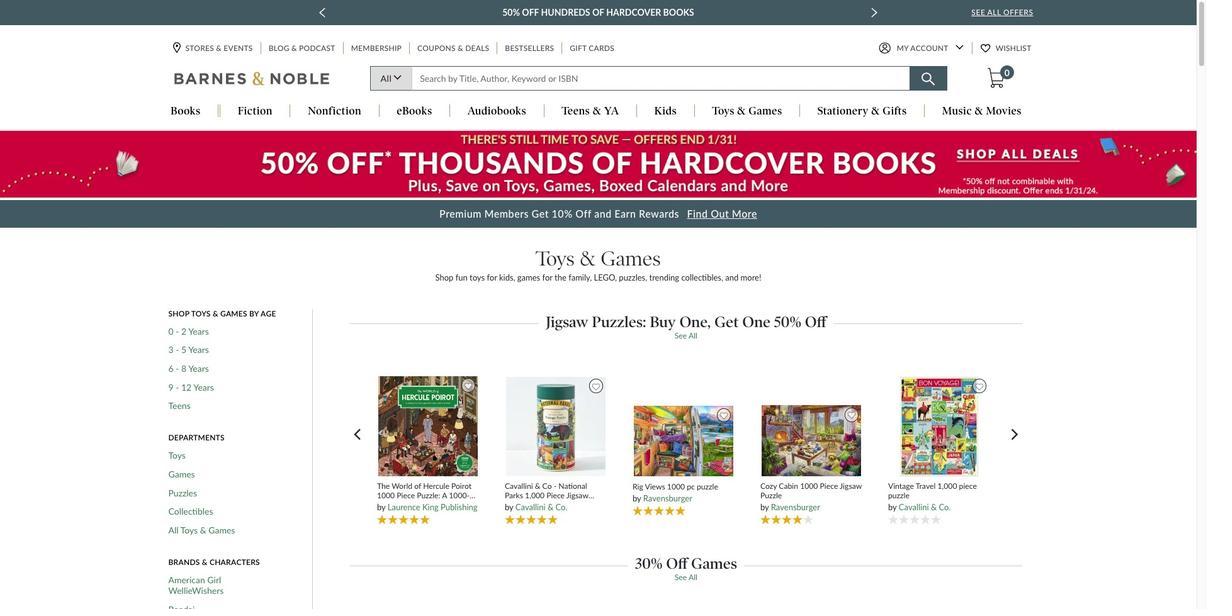 Task type: describe. For each thing, give the bounding box(es) containing it.
the world of hercule poirot 1000 piece puzzle: a 1000-piece jigsaw puzzle image
[[378, 376, 479, 477]]

& for toys & games shop fun toys for kids, games for the family, lego, puzzles, trending collectibles, and more!
[[580, 247, 596, 271]]

years for 3 - 5 years
[[188, 345, 209, 355]]

0 for 0 - 2 years
[[168, 326, 174, 337]]

off inside 30% off games see all
[[666, 555, 688, 573]]

years for 6 - 8 years
[[188, 363, 209, 374]]

- for 3
[[176, 345, 179, 355]]

cozy cabin 1000 piece jigsaw puzzle image
[[761, 405, 862, 477]]

years for 0 - 2 years
[[188, 326, 209, 337]]

rig views 1000 pc puzzle link
[[633, 482, 735, 492]]

puzzle for cavallini & co.
[[888, 491, 910, 501]]

teens for teens "link"
[[168, 401, 191, 411]]

50% off hundreds of hardcover books
[[503, 7, 694, 18]]

toys & games shop fun toys for kids, games for the family, lego, puzzles, trending collectibles, and more!
[[435, 247, 762, 283]]

puzzles:
[[592, 313, 646, 331]]

0 horizontal spatial and
[[594, 208, 612, 220]]

games link
[[168, 469, 195, 480]]

9 - 12 years link
[[168, 382, 214, 393]]

by down parks
[[505, 503, 513, 513]]

cavallini & co - national parks 1,000 piece jigsaw puzzle image
[[506, 376, 607, 477]]

toys for toys & games shop fun toys for kids, games for the family, lego, puzzles, trending collectibles, and more!
[[536, 247, 575, 271]]

fun
[[456, 273, 468, 283]]

members
[[485, 208, 529, 220]]

american
[[168, 575, 205, 585]]

coupons & deals
[[418, 44, 489, 53]]

ebooks button
[[379, 105, 450, 119]]

stationery & gifts
[[818, 105, 907, 117]]

piece inside vintage travel 1,000 piece puzzle by cavallini & co.
[[959, 482, 977, 491]]

- inside the cavallini & co - national parks 1,000 piece jigsaw puzzle
[[554, 482, 557, 491]]

off left hundreds
[[522, 7, 539, 18]]

logo image
[[174, 71, 330, 89]]

piece inside cozy cabin 1000 piece jigsaw puzzle by ravensburger
[[820, 482, 838, 491]]

laurence
[[388, 503, 420, 513]]

10%
[[552, 208, 573, 220]]

american girl welliewishers link
[[168, 575, 273, 597]]

3 - 5 years link
[[168, 345, 209, 356]]

gift cards link
[[569, 42, 616, 54]]

more
[[732, 208, 757, 220]]

earn
[[615, 208, 636, 220]]

podcast
[[299, 44, 335, 53]]

gift
[[570, 44, 587, 53]]

movies
[[986, 105, 1022, 117]]

lego,
[[594, 273, 617, 283]]

& for coupons & deals
[[458, 44, 463, 53]]

rig views 1000 pc puzzle by ravensburger
[[633, 482, 718, 504]]

family,
[[569, 273, 592, 283]]

9
[[168, 382, 174, 393]]

by down 'the' at left
[[377, 503, 386, 513]]

1000-
[[449, 491, 470, 501]]

games
[[517, 273, 540, 283]]

cozy
[[761, 482, 777, 491]]

1000 inside the world of hercule poirot 1000 piece puzzle: a 1000- piece jigsaw puzzle
[[377, 491, 395, 501]]

membership
[[351, 44, 402, 53]]

coupons
[[418, 44, 456, 53]]

music & movies
[[942, 105, 1022, 117]]

kids
[[655, 105, 677, 117]]

cozy cabin 1000 piece jigsaw puzzle link
[[761, 482, 863, 501]]

toys for toys & games
[[712, 105, 735, 117]]

bestsellers link
[[504, 42, 556, 54]]

games inside toys & games shop fun toys for kids, games for the family, lego, puzzles, trending collectibles, and more!
[[601, 247, 661, 271]]

toys link
[[168, 450, 186, 461]]

and inside toys & games shop fun toys for kids, games for the family, lego, puzzles, trending collectibles, and more!
[[726, 273, 739, 283]]

& for toys & games
[[738, 105, 746, 117]]

trending
[[649, 273, 679, 283]]

music & movies button
[[925, 105, 1039, 119]]

hundreds
[[541, 7, 590, 18]]

teens for teens & ya
[[562, 105, 590, 117]]

bestsellers
[[505, 44, 554, 53]]

toys up the 0 - 2 years
[[191, 309, 211, 318]]

hercule
[[423, 482, 449, 491]]

& for music & movies
[[975, 105, 984, 117]]

fiction button
[[220, 105, 290, 119]]

out
[[711, 208, 729, 220]]

cavallini inside the cavallini & co - national parks 1,000 piece jigsaw puzzle
[[505, 482, 533, 491]]

buy
[[650, 313, 676, 331]]

0 vertical spatial see
[[972, 8, 986, 17]]

previous slide / item image
[[319, 8, 325, 18]]

teens & ya button
[[544, 105, 637, 119]]

brands
[[168, 558, 200, 567]]

nonfiction
[[308, 105, 361, 117]]

cavallini inside vintage travel 1,000 piece puzzle by cavallini & co.
[[899, 503, 929, 513]]

wishlist link
[[981, 42, 1033, 54]]

stationery
[[818, 105, 869, 117]]

cards
[[589, 44, 614, 53]]

puzzles,
[[619, 273, 647, 283]]

puzzle inside the world of hercule poirot 1000 piece puzzle: a 1000- piece jigsaw puzzle
[[421, 501, 442, 510]]

piece inside the world of hercule poirot 1000 piece puzzle: a 1000- piece jigsaw puzzle
[[377, 501, 395, 510]]

see all link for one,
[[675, 331, 698, 340]]

all toys & games
[[168, 525, 235, 536]]

pc
[[687, 482, 695, 492]]

piece inside the world of hercule poirot 1000 piece puzzle: a 1000- piece jigsaw puzzle
[[397, 491, 415, 501]]

8
[[181, 363, 186, 374]]

ravensburger inside cozy cabin 1000 piece jigsaw puzzle by ravensburger
[[771, 503, 820, 513]]

6 - 8 years
[[168, 363, 209, 374]]

6 - 8 years link
[[168, 363, 209, 374]]

departments
[[168, 433, 225, 443]]

events
[[224, 44, 253, 53]]

off inside "jigsaw puzzles: buy one, get one 50% off see all"
[[805, 313, 827, 331]]

50% off thousans of hardcover books, plus, save on toys, games, boxed calendars and more image
[[0, 131, 1197, 198]]

audiobooks
[[468, 105, 526, 117]]

by cavallini & co.
[[505, 503, 568, 513]]

1 horizontal spatial of
[[592, 7, 604, 18]]

ebooks
[[397, 105, 432, 117]]

games inside 30% off games see all
[[691, 555, 737, 573]]

characters
[[210, 558, 260, 567]]

by left age
[[249, 309, 259, 318]]

toys & games button
[[695, 105, 800, 119]]

jigsaw puzzles: buy one, get one 50% off see all
[[546, 313, 827, 340]]

puzzle for ravensburger
[[697, 482, 718, 492]]

laurence king publishing link
[[388, 503, 478, 513]]

views
[[645, 482, 665, 492]]

cavallini & co. link for vintage travel 1,000 piece puzzle
[[899, 503, 951, 513]]

Search by Title, Author, Keyword or ISBN text field
[[412, 66, 910, 91]]

toys for toys
[[168, 450, 186, 461]]

world
[[392, 482, 413, 491]]

puzzle inside the cavallini & co - national parks 1,000 piece jigsaw puzzle
[[505, 501, 527, 510]]

vintage
[[888, 482, 914, 491]]

toys
[[470, 273, 485, 283]]

jigsaw inside the cavallini & co - national parks 1,000 piece jigsaw puzzle
[[567, 491, 589, 501]]

by inside cozy cabin 1000 piece jigsaw puzzle by ravensburger
[[761, 503, 769, 513]]

3 - 5 years
[[168, 345, 209, 355]]

a
[[442, 491, 447, 501]]

premium members get 10% off and earn rewards find out more
[[440, 208, 757, 220]]

- for 6
[[176, 363, 179, 374]]

ya
[[604, 105, 619, 117]]

games inside button
[[749, 105, 782, 117]]

3
[[168, 345, 174, 355]]

cavallini & co. link for cavallini & co - national parks 1,000 piece jigsaw puzzle
[[516, 503, 568, 513]]

cavallini & co - national parks 1,000 piece jigsaw puzzle
[[505, 482, 589, 510]]

- for 0
[[176, 326, 179, 337]]

rig views 1000 pc puzzle image
[[634, 405, 734, 478]]

the
[[555, 273, 567, 283]]

ravensburger link for by
[[643, 494, 693, 504]]

0 vertical spatial 50%
[[503, 7, 520, 18]]

blog
[[269, 44, 289, 53]]



Task type: vqa. For each thing, say whether or not it's contained in the screenshot.
Gift
yes



Task type: locate. For each thing, give the bounding box(es) containing it.
1 for from the left
[[487, 273, 497, 283]]

get left 10%
[[532, 208, 549, 220]]

teens inside button
[[562, 105, 590, 117]]

books button
[[153, 105, 218, 119]]

2 vertical spatial see
[[675, 573, 687, 583]]

& inside toys & games shop fun toys for kids, games for the family, lego, puzzles, trending collectibles, and more!
[[580, 247, 596, 271]]

1 horizontal spatial 1,000
[[938, 482, 957, 491]]

1000 inside cozy cabin 1000 piece jigsaw puzzle by ravensburger
[[800, 482, 818, 491]]

years inside 'link'
[[193, 382, 214, 393]]

ravensburger link
[[643, 494, 693, 504], [771, 503, 820, 513]]

& for stationery & gifts
[[872, 105, 880, 117]]

of right hundreds
[[592, 7, 604, 18]]

ravensburger link down the views
[[643, 494, 693, 504]]

1 horizontal spatial co.
[[939, 503, 951, 513]]

vintage travel 1,000 piece puzzle link
[[888, 482, 991, 501]]

shop left fun
[[435, 273, 454, 283]]

ravensburger down 'cabin'
[[771, 503, 820, 513]]

parks
[[505, 491, 523, 501]]

shop up 2
[[168, 309, 189, 318]]

puzzle right pc
[[697, 482, 718, 492]]

kids,
[[499, 273, 515, 283]]

0 inside toys & games main content
[[168, 326, 174, 337]]

1 horizontal spatial books
[[663, 7, 694, 18]]

for left the
[[542, 273, 553, 283]]

years right 2
[[188, 326, 209, 337]]

nonfiction button
[[291, 105, 379, 119]]

1 vertical spatial and
[[726, 273, 739, 283]]

12
[[181, 382, 192, 393]]

teens & ya
[[562, 105, 619, 117]]

0 - 2 years
[[168, 326, 209, 337]]

co. down the national
[[556, 503, 568, 513]]

cavallini
[[505, 482, 533, 491], [516, 503, 546, 513], [899, 503, 929, 513]]

poirot
[[451, 482, 472, 491]]

account
[[911, 44, 949, 53]]

co. down vintage travel 1,000 piece puzzle link at the bottom
[[939, 503, 951, 513]]

1000
[[800, 482, 818, 491], [667, 482, 685, 492], [377, 491, 395, 501]]

0 vertical spatial of
[[592, 7, 604, 18]]

0 horizontal spatial puzzle
[[697, 482, 718, 492]]

rig
[[633, 482, 643, 492]]

1 vertical spatial of
[[414, 482, 421, 491]]

the world of hercule poirot 1000 piece puzzle: a 1000- piece jigsaw puzzle
[[377, 482, 472, 510]]

collectibles
[[168, 506, 213, 517]]

1,000 inside the cavallini & co - national parks 1,000 piece jigsaw puzzle
[[525, 491, 545, 501]]

& inside the cavallini & co - national parks 1,000 piece jigsaw puzzle
[[535, 482, 541, 491]]

puzzle
[[761, 491, 782, 501], [421, 501, 442, 510], [505, 501, 527, 510]]

next slide / item image
[[872, 8, 878, 18]]

1 vertical spatial piece
[[377, 501, 395, 510]]

stationery & gifts button
[[800, 105, 924, 119]]

the
[[377, 482, 390, 491]]

- right 9
[[176, 382, 179, 393]]

see all offers link
[[972, 8, 1034, 17]]

co. inside vintage travel 1,000 piece puzzle by cavallini & co.
[[939, 503, 951, 513]]

1 horizontal spatial get
[[715, 313, 739, 331]]

2 horizontal spatial puzzle
[[761, 491, 782, 501]]

0 - 2 years link
[[168, 326, 209, 337]]

1,000 inside vintage travel 1,000 piece puzzle by cavallini & co.
[[938, 482, 957, 491]]

0 vertical spatial 0
[[1005, 67, 1010, 78]]

0 vertical spatial books
[[663, 7, 694, 18]]

1 horizontal spatial ravensburger link
[[771, 503, 820, 513]]

1 horizontal spatial 50%
[[774, 313, 802, 331]]

more!
[[741, 273, 762, 283]]

jigsaw left vintage
[[840, 482, 862, 491]]

cart image
[[988, 68, 1005, 88]]

brands & characters
[[168, 558, 260, 567]]

cavallini & co. link down travel
[[899, 503, 951, 513]]

puzzle down parks
[[505, 501, 527, 510]]

1 vertical spatial 1,000
[[525, 491, 545, 501]]

all
[[988, 8, 1001, 17], [381, 73, 392, 84], [689, 331, 698, 340], [168, 525, 179, 536], [689, 573, 698, 583]]

see all offers
[[972, 8, 1034, 17]]

piece right travel
[[959, 482, 977, 491]]

stores
[[185, 44, 214, 53]]

teens left ya
[[562, 105, 590, 117]]

&
[[216, 44, 222, 53], [291, 44, 297, 53], [458, 44, 463, 53], [593, 105, 601, 117], [738, 105, 746, 117], [872, 105, 880, 117], [975, 105, 984, 117], [580, 247, 596, 271], [213, 309, 218, 318], [535, 482, 541, 491], [548, 503, 554, 513], [931, 503, 937, 513], [200, 525, 206, 536], [202, 558, 208, 567]]

off right 10%
[[576, 208, 592, 220]]

1 vertical spatial get
[[715, 313, 739, 331]]

1 horizontal spatial teens
[[562, 105, 590, 117]]

vintage travel 1,000 piece puzzle image
[[889, 376, 990, 477]]

0 horizontal spatial of
[[414, 482, 421, 491]]

all inside "jigsaw puzzles: buy one, get one 50% off see all"
[[689, 331, 698, 340]]

50% right one
[[774, 313, 802, 331]]

0 horizontal spatial co.
[[556, 503, 568, 513]]

1000 left pc
[[667, 482, 685, 492]]

and
[[594, 208, 612, 220], [726, 273, 739, 283]]

2 for from the left
[[542, 273, 553, 283]]

puzzle inside rig views 1000 pc puzzle by ravensburger
[[697, 482, 718, 492]]

50% inside "jigsaw puzzles: buy one, get one 50% off see all"
[[774, 313, 802, 331]]

music
[[942, 105, 972, 117]]

of inside the world of hercule poirot 1000 piece puzzle: a 1000- piece jigsaw puzzle
[[414, 482, 421, 491]]

one
[[743, 313, 771, 331]]

0 inside popup button
[[1005, 67, 1010, 78]]

ravensburger link down 'cabin'
[[771, 503, 820, 513]]

premium
[[440, 208, 482, 220]]

0 vertical spatial piece
[[959, 482, 977, 491]]

0 horizontal spatial ravensburger
[[643, 494, 693, 504]]

by down cozy
[[761, 503, 769, 513]]

shop inside toys & games shop fun toys for kids, games for the family, lego, puzzles, trending collectibles, and more!
[[435, 273, 454, 283]]

1 vertical spatial 0
[[168, 326, 174, 337]]

ravensburger inside rig views 1000 pc puzzle by ravensburger
[[643, 494, 693, 504]]

0 vertical spatial get
[[532, 208, 549, 220]]

- right 6
[[176, 363, 179, 374]]

1 vertical spatial teens
[[168, 401, 191, 411]]

one,
[[680, 313, 711, 331]]

down arrow image
[[956, 45, 964, 50]]

books inside button
[[171, 105, 201, 117]]

0 horizontal spatial ravensburger link
[[643, 494, 693, 504]]

1000 right 'cabin'
[[800, 482, 818, 491]]

- left 2
[[176, 326, 179, 337]]

ravensburger down the views
[[643, 494, 693, 504]]

9 - 12 years
[[168, 382, 214, 393]]

jigsaw down the
[[546, 313, 588, 331]]

puzzle down vintage
[[888, 491, 910, 501]]

shop
[[435, 273, 454, 283], [168, 309, 189, 318]]

collectibles,
[[682, 273, 723, 283]]

by inside vintage travel 1,000 piece puzzle by cavallini & co.
[[888, 503, 897, 513]]

& for brands & characters
[[202, 558, 208, 567]]

jigsaw inside "jigsaw puzzles: buy one, get one 50% off see all"
[[546, 313, 588, 331]]

get inside "jigsaw puzzles: buy one, get one 50% off see all"
[[715, 313, 739, 331]]

search image
[[922, 73, 935, 86]]

for
[[487, 273, 497, 283], [542, 273, 553, 283]]

& for stores & events
[[216, 44, 222, 53]]

0 horizontal spatial 1000
[[377, 491, 395, 501]]

see inside 30% off games see all
[[675, 573, 687, 583]]

1 horizontal spatial shop
[[435, 273, 454, 283]]

jigsaw down the national
[[567, 491, 589, 501]]

see all link
[[675, 331, 698, 340], [675, 573, 698, 583]]

jigsaw down world
[[397, 501, 419, 510]]

2 co. from the left
[[939, 503, 951, 513]]

puzzle down puzzle: at the bottom left of the page
[[421, 501, 442, 510]]

0 horizontal spatial for
[[487, 273, 497, 283]]

wishlist
[[996, 44, 1032, 53]]

1000 down 'the' at left
[[377, 491, 395, 501]]

0 horizontal spatial books
[[171, 105, 201, 117]]

1000 inside rig views 1000 pc puzzle by ravensburger
[[667, 482, 685, 492]]

0 horizontal spatial teens
[[168, 401, 191, 411]]

toys down collectibles "link"
[[181, 525, 198, 536]]

& inside button
[[872, 105, 880, 117]]

see all link for see
[[675, 573, 698, 583]]

0 horizontal spatial 1,000
[[525, 491, 545, 501]]

coupons & deals link
[[416, 42, 491, 54]]

0 vertical spatial shop
[[435, 273, 454, 283]]

2 cavallini & co. link from the left
[[899, 503, 951, 513]]

see inside "jigsaw puzzles: buy one, get one 50% off see all"
[[675, 331, 687, 340]]

1,000 right travel
[[938, 482, 957, 491]]

for right toys
[[487, 273, 497, 283]]

cavallini & co - national parks 1,000 piece jigsaw puzzle link
[[505, 482, 607, 510]]

& for cavallini & co - national parks 1,000 piece jigsaw puzzle
[[535, 482, 541, 491]]

0 horizontal spatial 0
[[168, 326, 174, 337]]

6
[[168, 363, 174, 374]]

see
[[972, 8, 986, 17], [675, 331, 687, 340], [675, 573, 687, 583]]

puzzle down cozy
[[761, 491, 782, 501]]

2
[[181, 326, 186, 337]]

None field
[[412, 66, 910, 91]]

piece down 'the' at left
[[377, 501, 395, 510]]

piece down co
[[547, 491, 565, 501]]

1 see all link from the top
[[675, 331, 698, 340]]

girl
[[207, 575, 221, 585]]

piece right 'cabin'
[[820, 482, 838, 491]]

1 vertical spatial 50%
[[774, 313, 802, 331]]

gift cards
[[570, 44, 614, 53]]

toys up the
[[536, 247, 575, 271]]

vintage travel 1,000 piece puzzle by cavallini & co.
[[888, 482, 977, 513]]

0 horizontal spatial puzzle
[[421, 501, 442, 510]]

teens link
[[168, 401, 191, 412]]

1 horizontal spatial and
[[726, 273, 739, 283]]

& inside button
[[593, 105, 601, 117]]

shop toys & games by age
[[168, 309, 276, 318]]

1,000
[[938, 482, 957, 491], [525, 491, 545, 501]]

puzzle inside vintage travel 1,000 piece puzzle by cavallini & co.
[[888, 491, 910, 501]]

1 vertical spatial see all link
[[675, 573, 698, 583]]

years
[[188, 326, 209, 337], [188, 345, 209, 355], [188, 363, 209, 374], [193, 382, 214, 393]]

2 see all link from the top
[[675, 573, 698, 583]]

0 horizontal spatial get
[[532, 208, 549, 220]]

1 vertical spatial shop
[[168, 309, 189, 318]]

1 co. from the left
[[556, 503, 568, 513]]

off right 30%
[[666, 555, 688, 573]]

gifts
[[883, 105, 907, 117]]

rewards
[[639, 208, 679, 220]]

0 vertical spatial and
[[594, 208, 612, 220]]

jigsaw inside cozy cabin 1000 piece jigsaw puzzle by ravensburger
[[840, 482, 862, 491]]

by down vintage
[[888, 503, 897, 513]]

& for teens & ya
[[593, 105, 601, 117]]

0 horizontal spatial shop
[[168, 309, 189, 318]]

- for 9
[[176, 382, 179, 393]]

by laurence king publishing
[[377, 503, 478, 513]]

blog & podcast link
[[267, 42, 337, 54]]

0 left 2
[[168, 326, 174, 337]]

0 horizontal spatial piece
[[377, 501, 395, 510]]

american girl welliewishers
[[168, 575, 224, 596]]

all link
[[370, 66, 412, 91]]

all toys & games link
[[168, 525, 235, 536]]

1 horizontal spatial puzzle
[[888, 491, 910, 501]]

off right one
[[805, 313, 827, 331]]

books
[[663, 7, 694, 18], [171, 105, 201, 117]]

jigsaw inside the world of hercule poirot 1000 piece puzzle: a 1000- piece jigsaw puzzle
[[397, 501, 419, 510]]

cavallini & co. link
[[516, 503, 568, 513], [899, 503, 951, 513]]

get left one
[[715, 313, 739, 331]]

national
[[559, 482, 587, 491]]

- right 3 on the bottom left of the page
[[176, 345, 179, 355]]

teens down 12
[[168, 401, 191, 411]]

travel
[[916, 482, 936, 491]]

0 horizontal spatial cavallini & co. link
[[516, 503, 568, 513]]

and left earn
[[594, 208, 612, 220]]

ravensburger link for puzzle
[[771, 503, 820, 513]]

years right 8
[[188, 363, 209, 374]]

0 for 0
[[1005, 67, 1010, 78]]

1 vertical spatial books
[[171, 105, 201, 117]]

1 horizontal spatial 1000
[[667, 482, 685, 492]]

cavallini up parks
[[505, 482, 533, 491]]

years right 12
[[193, 382, 214, 393]]

cavallini down parks
[[516, 503, 546, 513]]

and left more!
[[726, 273, 739, 283]]

publishing
[[441, 503, 478, 513]]

piece inside the cavallini & co - national parks 1,000 piece jigsaw puzzle
[[547, 491, 565, 501]]

0 vertical spatial see all link
[[675, 331, 698, 340]]

& inside vintage travel 1,000 piece puzzle by cavallini & co.
[[931, 503, 937, 513]]

puzzle inside cozy cabin 1000 piece jigsaw puzzle by ravensburger
[[761, 491, 782, 501]]

1000 for puzzle
[[800, 482, 818, 491]]

2 horizontal spatial piece
[[820, 482, 838, 491]]

50% up bestsellers
[[503, 7, 520, 18]]

by inside rig views 1000 pc puzzle by ravensburger
[[633, 494, 641, 504]]

all inside 30% off games see all
[[689, 573, 698, 583]]

0 vertical spatial 1,000
[[938, 482, 957, 491]]

toys inside toys & games shop fun toys for kids, games for the family, lego, puzzles, trending collectibles, and more!
[[536, 247, 575, 271]]

1 horizontal spatial piece
[[547, 491, 565, 501]]

0 horizontal spatial 50%
[[503, 7, 520, 18]]

1 horizontal spatial 0
[[1005, 67, 1010, 78]]

user image
[[879, 42, 891, 54]]

the world of hercule poirot 1000 piece puzzle: a 1000- piece jigsaw puzzle link
[[377, 482, 480, 510]]

hardcover
[[607, 7, 661, 18]]

of up puzzle: at the bottom left of the page
[[414, 482, 421, 491]]

0 vertical spatial teens
[[562, 105, 590, 117]]

1 cavallini & co. link from the left
[[516, 503, 568, 513]]

5
[[181, 345, 186, 355]]

all inside "link"
[[381, 73, 392, 84]]

piece down world
[[397, 491, 415, 501]]

1,000 up by cavallini & co.
[[525, 491, 545, 501]]

by down rig
[[633, 494, 641, 504]]

30% off games see all
[[635, 555, 737, 583]]

by
[[249, 309, 259, 318], [633, 494, 641, 504], [377, 503, 386, 513], [505, 503, 513, 513], [761, 503, 769, 513], [888, 503, 897, 513]]

0 horizontal spatial piece
[[397, 491, 415, 501]]

cavallini & co. link down co
[[516, 503, 568, 513]]

toys inside button
[[712, 105, 735, 117]]

years for 9 - 12 years
[[193, 382, 214, 393]]

1 horizontal spatial piece
[[959, 482, 977, 491]]

1 horizontal spatial for
[[542, 273, 553, 283]]

years right 5 on the left bottom of page
[[188, 345, 209, 355]]

puzzle
[[697, 482, 718, 492], [888, 491, 910, 501]]

1 horizontal spatial cavallini & co. link
[[899, 503, 951, 513]]

- inside 'link'
[[176, 382, 179, 393]]

0 down wishlist link
[[1005, 67, 1010, 78]]

1000 for by
[[667, 482, 685, 492]]

2 horizontal spatial 1000
[[800, 482, 818, 491]]

0
[[1005, 67, 1010, 78], [168, 326, 174, 337]]

50%
[[503, 7, 520, 18], [774, 313, 802, 331]]

- right co
[[554, 482, 557, 491]]

blog & podcast
[[269, 44, 335, 53]]

toys up games link
[[168, 450, 186, 461]]

toys & games main content
[[0, 131, 1197, 610]]

& for blog & podcast
[[291, 44, 297, 53]]

cavallini down travel
[[899, 503, 929, 513]]

my account
[[897, 44, 949, 53]]

cozy cabin 1000 piece jigsaw puzzle by ravensburger
[[761, 482, 862, 513]]

puzzle:
[[417, 491, 441, 501]]

1 horizontal spatial puzzle
[[505, 501, 527, 510]]

1 vertical spatial see
[[675, 331, 687, 340]]

1 horizontal spatial ravensburger
[[771, 503, 820, 513]]

toys right kids "button"
[[712, 105, 735, 117]]

teens inside toys & games main content
[[168, 401, 191, 411]]



